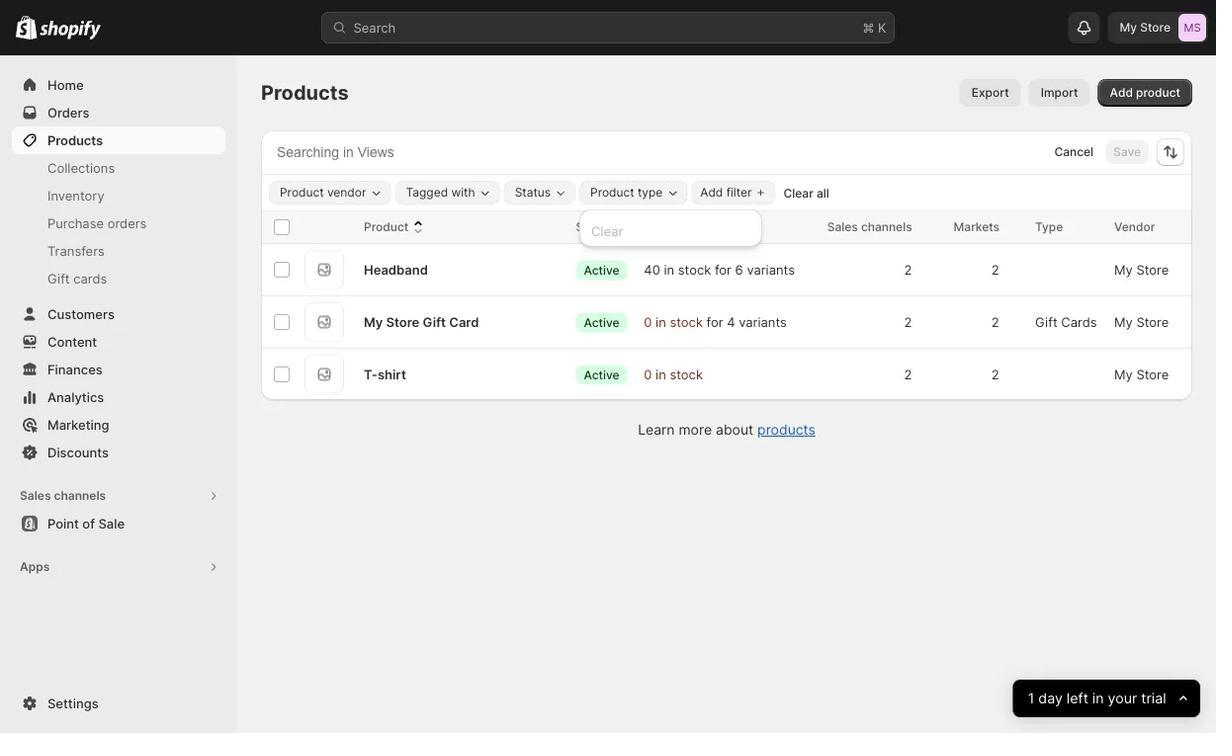 Task type: describe. For each thing, give the bounding box(es) containing it.
sales channels button
[[12, 483, 226, 510]]

vendor button
[[1115, 218, 1175, 237]]

apps
[[20, 560, 50, 575]]

shirt
[[378, 367, 406, 382]]

filter
[[727, 185, 752, 200]]

headband
[[364, 262, 428, 277]]

about
[[716, 422, 754, 439]]

orders
[[108, 216, 147, 231]]

my store image
[[1179, 14, 1207, 42]]

t-
[[364, 367, 378, 382]]

collections link
[[12, 154, 226, 182]]

k
[[878, 20, 887, 35]]

point of sale link
[[12, 510, 226, 538]]

point
[[47, 516, 79, 532]]

orders
[[47, 105, 89, 120]]

gift inside my store gift card link
[[423, 315, 446, 330]]

collections
[[47, 160, 115, 176]]

product type
[[591, 185, 663, 200]]

variants for 40 in stock for 6 variants
[[747, 262, 795, 277]]

gift cards
[[47, 271, 107, 286]]

4
[[727, 315, 736, 330]]

add for add product
[[1110, 86, 1133, 100]]

gift cards link
[[12, 265, 226, 293]]

settings link
[[12, 690, 226, 718]]

purchase orders link
[[12, 210, 226, 237]]

1 horizontal spatial sales
[[828, 220, 858, 234]]

purchase
[[47, 216, 104, 231]]

product inside button
[[364, 220, 409, 234]]

vendor
[[1115, 220, 1156, 234]]

day
[[1039, 691, 1063, 708]]

type
[[1036, 220, 1064, 234]]

for for 6
[[715, 262, 732, 277]]

40 in stock for 6 variants
[[644, 262, 795, 277]]

for for 4
[[707, 315, 724, 330]]

my store gift card
[[364, 315, 479, 330]]

your
[[1109, 691, 1138, 708]]

cancel
[[1055, 145, 1094, 159]]

vendor
[[327, 185, 366, 200]]

export button
[[960, 79, 1021, 107]]

markets
[[954, 220, 1000, 234]]

cards
[[1062, 315, 1097, 330]]

discounts link
[[12, 439, 226, 467]]

Searching in Views field
[[271, 139, 1003, 165]]

settings
[[47, 696, 99, 712]]

my store for my store gift card
[[1115, 315, 1169, 330]]

1 day left in your trial
[[1029, 691, 1167, 708]]

in inside 1 day left in your trial 'dropdown button'
[[1093, 691, 1105, 708]]

products
[[758, 422, 816, 439]]

sales inside "button"
[[20, 489, 51, 503]]

cards
[[73, 271, 107, 286]]

product for product type
[[591, 185, 635, 200]]

gift cards
[[1036, 315, 1097, 330]]

add filter button
[[692, 181, 776, 205]]

more
[[679, 422, 712, 439]]

6
[[736, 262, 744, 277]]

in for 40 in stock for 6 variants
[[664, 262, 675, 277]]

finances link
[[12, 356, 226, 384]]

product
[[1137, 86, 1181, 100]]

my store for t-shirt
[[1115, 367, 1169, 382]]

import
[[1041, 86, 1079, 100]]

0 in stock for 4 variants
[[644, 315, 787, 330]]

stock for 40 in stock
[[678, 262, 711, 277]]

cancel button
[[1047, 140, 1102, 164]]

transfers
[[47, 243, 105, 259]]

all
[[817, 186, 830, 200]]

inventory
[[47, 188, 105, 203]]

orders link
[[12, 99, 226, 127]]

left
[[1067, 691, 1089, 708]]

⌘ k
[[863, 20, 887, 35]]

t-shirt link
[[364, 365, 406, 385]]

0 vertical spatial sales channels
[[828, 220, 913, 234]]

export
[[972, 86, 1010, 100]]

products link
[[12, 127, 226, 154]]

clear all
[[784, 186, 830, 200]]

product type button
[[581, 182, 687, 204]]

1 day left in your trial button
[[1014, 681, 1201, 718]]

sales channels inside "button"
[[20, 489, 106, 503]]

type
[[638, 185, 663, 200]]



Task type: vqa. For each thing, say whether or not it's contained in the screenshot.
"Product" for Product type
yes



Task type: locate. For each thing, give the bounding box(es) containing it.
home link
[[12, 71, 226, 99]]

finances
[[47, 362, 103, 377]]

for
[[715, 262, 732, 277], [707, 315, 724, 330]]

1 vertical spatial 0
[[644, 367, 652, 382]]

0 vertical spatial status
[[515, 185, 551, 200]]

1 vertical spatial products
[[47, 133, 103, 148]]

add product link
[[1099, 79, 1193, 107]]

import button
[[1029, 79, 1091, 107]]

tagged with
[[406, 185, 475, 200]]

gift for gift cards
[[1036, 315, 1058, 330]]

0 horizontal spatial add
[[701, 185, 723, 200]]

product left 'vendor'
[[280, 185, 324, 200]]

in right 40
[[664, 262, 675, 277]]

1 horizontal spatial product
[[364, 220, 409, 234]]

0 vertical spatial add
[[1110, 86, 1133, 100]]

1 vertical spatial variants
[[739, 315, 787, 330]]

1 vertical spatial active
[[584, 315, 620, 330]]

stock right 40
[[678, 262, 711, 277]]

my
[[1120, 20, 1138, 35], [1115, 262, 1133, 277], [364, 315, 383, 330], [1115, 315, 1133, 330], [1115, 367, 1133, 382]]

product vendor
[[280, 185, 366, 200]]

my store for headband
[[1115, 262, 1169, 277]]

add for add filter
[[701, 185, 723, 200]]

0 horizontal spatial product
[[280, 185, 324, 200]]

1 vertical spatial sales channels
[[20, 489, 106, 503]]

status
[[515, 185, 551, 200], [576, 220, 613, 234]]

my store gift card link
[[364, 313, 479, 332]]

store for t-shirt
[[1137, 367, 1169, 382]]

1 horizontal spatial gift
[[423, 315, 446, 330]]

gift left cards at the right top of the page
[[1036, 315, 1058, 330]]

0 vertical spatial variants
[[747, 262, 795, 277]]

variants right 6
[[747, 262, 795, 277]]

add filter
[[701, 185, 752, 200]]

with
[[451, 185, 475, 200]]

0 in stock
[[644, 367, 703, 382]]

content link
[[12, 328, 226, 356]]

channels left the markets
[[861, 220, 913, 234]]

analytics
[[47, 390, 104, 405]]

status down product type
[[576, 220, 613, 234]]

in down 40
[[656, 315, 666, 330]]

tagged with button
[[396, 182, 499, 204]]

channels up point of sale
[[54, 489, 106, 503]]

product left type
[[591, 185, 635, 200]]

point of sale button
[[0, 510, 237, 538]]

0 vertical spatial stock
[[678, 262, 711, 277]]

type button
[[1036, 218, 1083, 237]]

learn more about products
[[638, 422, 816, 439]]

in right left
[[1093, 691, 1105, 708]]

0 horizontal spatial gift
[[47, 271, 70, 286]]

0 for 0 in stock
[[644, 367, 652, 382]]

gift inside 'gift cards' link
[[47, 271, 70, 286]]

sales
[[828, 220, 858, 234], [20, 489, 51, 503]]

2 active from the top
[[584, 315, 620, 330]]

marketing link
[[12, 411, 226, 439]]

0 horizontal spatial sales
[[20, 489, 51, 503]]

add left filter
[[701, 185, 723, 200]]

1 active from the top
[[584, 263, 620, 277]]

1 vertical spatial status
[[576, 220, 613, 234]]

sales channels down "all"
[[828, 220, 913, 234]]

1 0 from the top
[[644, 315, 652, 330]]

1 vertical spatial sales
[[20, 489, 51, 503]]

product vendor button
[[270, 182, 390, 204]]

1 horizontal spatial channels
[[861, 220, 913, 234]]

add
[[1110, 86, 1133, 100], [701, 185, 723, 200]]

in up learn
[[656, 367, 666, 382]]

status right with
[[515, 185, 551, 200]]

clear all button
[[776, 182, 838, 205]]

status inside dropdown button
[[515, 185, 551, 200]]

2
[[904, 262, 913, 277], [992, 262, 1000, 277], [904, 315, 913, 330], [992, 315, 1000, 330], [904, 367, 913, 382], [992, 367, 1000, 382]]

in for 0 in stock
[[656, 367, 666, 382]]

variants right 4
[[739, 315, 787, 330]]

stock left 4
[[670, 315, 703, 330]]

0 down 40
[[644, 315, 652, 330]]

discounts
[[47, 445, 109, 460]]

2 horizontal spatial gift
[[1036, 315, 1058, 330]]

0 vertical spatial products
[[261, 81, 349, 105]]

customers link
[[12, 301, 226, 328]]

analytics link
[[12, 384, 226, 411]]

gift left card
[[423, 315, 446, 330]]

1 horizontal spatial sales channels
[[828, 220, 913, 234]]

0 vertical spatial sales
[[828, 220, 858, 234]]

products
[[261, 81, 349, 105], [47, 133, 103, 148]]

1 vertical spatial stock
[[670, 315, 703, 330]]

status button
[[505, 182, 575, 204]]

stock for 0 in stock
[[670, 315, 703, 330]]

headband link
[[364, 260, 428, 280]]

2 horizontal spatial product
[[591, 185, 635, 200]]

active
[[584, 263, 620, 277], [584, 315, 620, 330], [584, 368, 620, 382]]

1 horizontal spatial status
[[576, 220, 613, 234]]

0 horizontal spatial channels
[[54, 489, 106, 503]]

sales down "all"
[[828, 220, 858, 234]]

active for 40 in stock
[[584, 263, 620, 277]]

product
[[280, 185, 324, 200], [591, 185, 635, 200], [364, 220, 409, 234]]

channels
[[861, 220, 913, 234], [54, 489, 106, 503]]

active for 0 in stock
[[584, 315, 620, 330]]

product for product vendor
[[280, 185, 324, 200]]

add left product
[[1110, 86, 1133, 100]]

products link
[[758, 422, 816, 439]]

variants for 0 in stock for 4 variants
[[739, 315, 787, 330]]

variants
[[747, 262, 795, 277], [739, 315, 787, 330]]

40
[[644, 262, 660, 277]]

sales up point
[[20, 489, 51, 503]]

customers
[[47, 307, 115, 322]]

store for my store gift card
[[1137, 315, 1169, 330]]

shopify image
[[40, 20, 101, 40]]

t-shirt
[[364, 367, 406, 382]]

2 vertical spatial active
[[584, 368, 620, 382]]

1 horizontal spatial add
[[1110, 86, 1133, 100]]

1 vertical spatial channels
[[54, 489, 106, 503]]

clear
[[784, 186, 814, 200]]

my store
[[1120, 20, 1171, 35], [1115, 262, 1169, 277], [1115, 315, 1169, 330], [1115, 367, 1169, 382]]

3 active from the top
[[584, 368, 620, 382]]

card
[[449, 315, 479, 330]]

⌘
[[863, 20, 875, 35]]

0 up learn
[[644, 367, 652, 382]]

for left 4
[[707, 315, 724, 330]]

sales channels up point
[[20, 489, 106, 503]]

purchase orders
[[47, 216, 147, 231]]

inventory link
[[12, 182, 226, 210]]

tagged
[[406, 185, 448, 200]]

home
[[47, 77, 84, 92]]

1 vertical spatial for
[[707, 315, 724, 330]]

add inside dropdown button
[[701, 185, 723, 200]]

sale
[[98, 516, 125, 532]]

add product
[[1110, 86, 1181, 100]]

0 horizontal spatial sales channels
[[20, 489, 106, 503]]

0 vertical spatial for
[[715, 262, 732, 277]]

my for headband
[[1115, 262, 1133, 277]]

transfers link
[[12, 237, 226, 265]]

1 vertical spatial add
[[701, 185, 723, 200]]

marketing
[[47, 417, 109, 433]]

stock
[[678, 262, 711, 277], [670, 315, 703, 330], [670, 367, 703, 382]]

product button
[[364, 218, 428, 237]]

product up headband
[[364, 220, 409, 234]]

0 vertical spatial 0
[[644, 315, 652, 330]]

in
[[664, 262, 675, 277], [656, 315, 666, 330], [656, 367, 666, 382], [1093, 691, 1105, 708]]

my for t-shirt
[[1115, 367, 1133, 382]]

2 vertical spatial stock
[[670, 367, 703, 382]]

for left 6
[[715, 262, 732, 277]]

1
[[1029, 691, 1035, 708]]

point of sale
[[47, 516, 125, 532]]

0 horizontal spatial status
[[515, 185, 551, 200]]

1 horizontal spatial products
[[261, 81, 349, 105]]

store for headband
[[1137, 262, 1169, 277]]

trial
[[1142, 691, 1167, 708]]

0 horizontal spatial products
[[47, 133, 103, 148]]

2 0 from the top
[[644, 367, 652, 382]]

search
[[354, 20, 396, 35]]

in for 0 in stock for 4 variants
[[656, 315, 666, 330]]

2 button
[[894, 250, 936, 290], [982, 250, 1024, 290], [894, 303, 936, 342], [982, 303, 1024, 342], [894, 355, 936, 395], [982, 355, 1024, 395]]

gift for gift cards
[[47, 271, 70, 286]]

0 for 0 in stock for 4 variants
[[644, 315, 652, 330]]

channels inside "button"
[[54, 489, 106, 503]]

0 vertical spatial channels
[[861, 220, 913, 234]]

content
[[47, 334, 97, 350]]

my for my store gift card
[[1115, 315, 1133, 330]]

of
[[82, 516, 95, 532]]

gift left cards
[[47, 271, 70, 286]]

0 vertical spatial active
[[584, 263, 620, 277]]

shopify image
[[16, 15, 37, 39]]

stock up the more
[[670, 367, 703, 382]]



